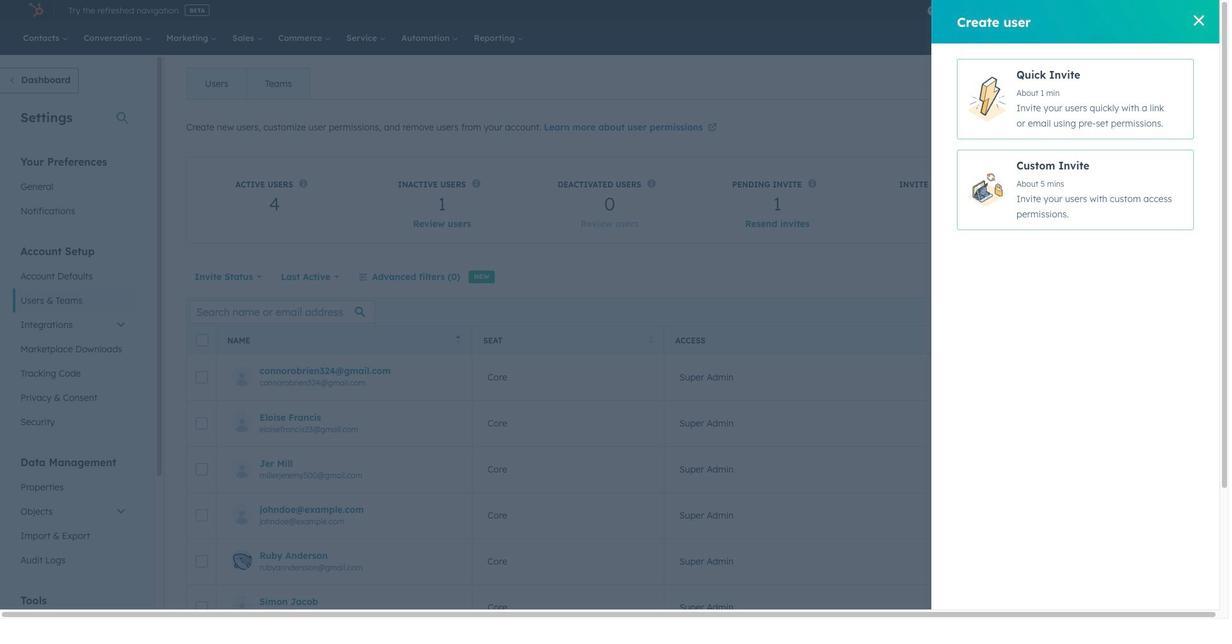 Task type: vqa. For each thing, say whether or not it's contained in the screenshot.
the leftmost TO
no



Task type: locate. For each thing, give the bounding box(es) containing it.
your preferences element
[[13, 155, 134, 223]]

link opens in a new window image
[[708, 121, 717, 136], [1154, 218, 1163, 233]]

1 horizontal spatial link opens in a new window image
[[1154, 220, 1163, 230]]

5 main team element from the top
[[952, 539, 1144, 585]]

None checkbox
[[957, 150, 1194, 230]]

1 horizontal spatial link opens in a new window image
[[1154, 218, 1163, 233]]

main team element
[[952, 355, 1144, 401], [952, 401, 1144, 447], [952, 447, 1144, 493], [952, 493, 1144, 539], [952, 539, 1144, 585]]

close image
[[1194, 15, 1204, 26]]

1 main team element from the top
[[952, 355, 1144, 401]]

account setup element
[[13, 245, 134, 435]]

0 horizontal spatial link opens in a new window image
[[708, 121, 717, 136]]

4 main team element from the top
[[952, 493, 1144, 539]]

0 horizontal spatial link opens in a new window image
[[708, 124, 717, 133]]

navigation
[[186, 68, 311, 100]]

1 vertical spatial link opens in a new window image
[[1154, 220, 1163, 230]]

menu
[[920, 0, 1204, 20]]

Search name or email address search field
[[189, 301, 375, 324]]

None checkbox
[[957, 59, 1194, 140]]

1 vertical spatial link opens in a new window image
[[1154, 218, 1163, 233]]

data management element
[[13, 456, 134, 573]]

link opens in a new window image
[[708, 124, 717, 133], [1154, 220, 1163, 230]]

press to sort. element
[[648, 335, 653, 346]]

Search HubSpot search field
[[1030, 27, 1175, 49]]

3 main team element from the top
[[952, 447, 1144, 493]]

column header
[[952, 326, 1145, 355]]



Task type: describe. For each thing, give the bounding box(es) containing it.
0 vertical spatial link opens in a new window image
[[708, 124, 717, 133]]

2 main team element from the top
[[952, 401, 1144, 447]]

press to sort. image
[[648, 335, 653, 344]]

ascending sort. press to sort descending. image
[[456, 335, 461, 344]]

ascending sort. press to sort descending. element
[[456, 335, 461, 346]]

0 vertical spatial link opens in a new window image
[[708, 121, 717, 136]]

marketplaces image
[[1014, 6, 1025, 17]]

jer mill image
[[1110, 4, 1122, 16]]



